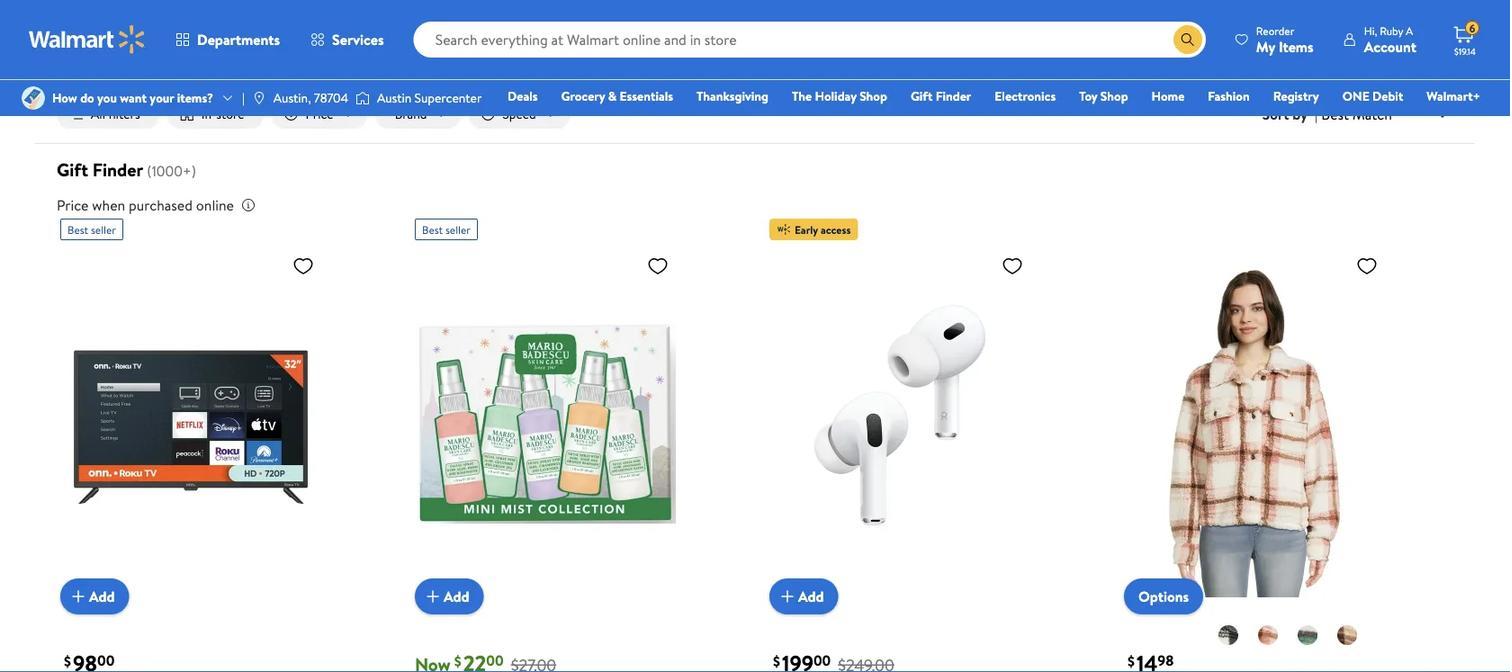 Task type: locate. For each thing, give the bounding box(es) containing it.
0 horizontal spatial add button
[[60, 579, 129, 615]]

1 horizontal spatial 00
[[486, 651, 504, 670]]

speed button
[[468, 100, 570, 129]]

2 seller from the left
[[445, 222, 471, 237]]

registry
[[1273, 87, 1319, 105]]

add to cart image
[[422, 586, 444, 608], [777, 586, 798, 608]]

the holiday shop link
[[784, 86, 895, 106]]

6
[[1469, 20, 1475, 36]]

reorder my items
[[1256, 23, 1314, 56]]

sports, outdoors & fitness list item
[[718, 34, 895, 77]]

1 seller from the left
[[91, 222, 116, 237]]

gifts
[[266, 47, 290, 64], [363, 47, 388, 64], [1103, 47, 1127, 64], [1241, 47, 1266, 64]]

list item up video games
[[578, 0, 733, 27]]

list item up improvement
[[482, 0, 570, 27]]

gift for gift finder
[[911, 87, 933, 105]]

gifts inside button
[[363, 47, 388, 64]]

price when purchased online
[[57, 195, 234, 215]]

best for "onn. 32 class hd (720p) led roku smart tv (100012589)" image
[[67, 222, 88, 237]]

add
[[89, 587, 115, 606], [444, 587, 469, 606], [798, 587, 824, 606]]

walmart+ link
[[1419, 86, 1488, 106]]

 image
[[22, 86, 45, 110], [252, 91, 266, 105]]

gifts right auto
[[363, 47, 388, 64]]

departments
[[197, 30, 280, 49]]

list item up search icon
[[1110, 0, 1207, 27]]

austin
[[377, 89, 411, 107]]

finder for gift finder (1000+)
[[92, 157, 143, 182]]

shop right the holiday in the right top of the page
[[860, 87, 887, 105]]

add button
[[60, 579, 129, 615], [415, 579, 484, 615], [769, 579, 838, 615]]

2 vertical spatial gift
[[57, 157, 88, 182]]

shop
[[860, 87, 887, 105], [1100, 87, 1128, 105]]

best for the ($27 value) mario badescu mini mist collection 5-piece holiday gift set image at left
[[422, 222, 443, 237]]

4 $ from the left
[[1128, 651, 1135, 671]]

1 vertical spatial finder
[[92, 157, 143, 182]]

video games list item
[[605, 34, 711, 77]]

1 vertical spatial price
[[57, 195, 89, 215]]

2 list item from the left
[[346, 0, 475, 27]]

| right in-
[[242, 89, 245, 107]]

games
[[658, 47, 693, 64]]

list item up gift cards
[[878, 0, 961, 27]]

video games
[[623, 47, 693, 64]]

add for add to cart image
[[89, 587, 115, 606]]

gifts right pet
[[266, 47, 290, 64]]

finder up "when"
[[92, 157, 143, 182]]

2 horizontal spatial add button
[[769, 579, 838, 615]]

list item up items
[[1214, 0, 1373, 27]]

sports, outdoors & fitness button
[[722, 38, 891, 74]]

shop inside 'link'
[[860, 87, 887, 105]]

your
[[150, 89, 174, 107]]

personalized gifts list item
[[1152, 34, 1284, 77]]

access
[[821, 222, 851, 237]]

all filters button
[[57, 100, 160, 129]]

debit
[[1372, 87, 1403, 105]]

 image right store at the top
[[252, 91, 266, 105]]

options link
[[1124, 579, 1203, 615]]

1 horizontal spatial add to cart image
[[777, 586, 798, 608]]

& right grocery
[[608, 87, 617, 105]]

seller
[[91, 222, 116, 237], [445, 222, 471, 237]]

gift down gift cards list item
[[911, 87, 933, 105]]

0 horizontal spatial seller
[[91, 222, 116, 237]]

2 $ from the left
[[454, 651, 461, 671]]

registry link
[[1265, 86, 1327, 106]]

1 gifts from the left
[[266, 47, 290, 64]]

tools
[[431, 47, 459, 64]]

& inside button
[[462, 47, 470, 64]]

1 horizontal spatial best
[[422, 222, 443, 237]]

1 horizontal spatial &
[[608, 87, 617, 105]]

0 horizontal spatial best
[[67, 222, 88, 237]]

all filters
[[91, 105, 140, 123]]

list item
[[137, 0, 222, 27], [346, 0, 475, 27], [482, 0, 570, 27], [578, 0, 733, 27], [741, 0, 871, 27], [878, 0, 961, 27], [968, 0, 1103, 27], [1110, 0, 1207, 27], [1214, 0, 1373, 27]]

dusty rose plaid image
[[1257, 625, 1279, 646]]

gift inside button
[[920, 47, 942, 64]]

pet gifts button
[[230, 38, 305, 74]]

add to cart image for the ($27 value) mario badescu mini mist collection 5-piece holiday gift set image at left
[[422, 586, 444, 608]]

a
[[1406, 23, 1413, 38]]

add button for the ($27 value) mario badescu mini mist collection 5-piece holiday gift set image at left
[[415, 579, 484, 615]]

1 horizontal spatial price
[[306, 105, 334, 123]]

one debit link
[[1334, 86, 1411, 106]]

& right tools
[[462, 47, 470, 64]]

0 vertical spatial finder
[[936, 87, 971, 105]]

search icon image
[[1181, 32, 1195, 47]]

pet gifts list item
[[226, 34, 308, 77]]

0 vertical spatial gift
[[920, 47, 942, 64]]

price
[[306, 105, 334, 123], [57, 195, 89, 215]]

0 horizontal spatial finder
[[92, 157, 143, 182]]

0 horizontal spatial &
[[462, 47, 470, 64]]

finder for gift finder
[[936, 87, 971, 105]]

1 horizontal spatial seller
[[445, 222, 471, 237]]

all
[[91, 105, 105, 123]]

reorder
[[1256, 23, 1294, 38]]

1 add to cart image from the left
[[422, 586, 444, 608]]

78704
[[314, 89, 348, 107]]

| right by on the right
[[1315, 104, 1318, 124]]

store
[[216, 105, 244, 123]]

&
[[462, 47, 470, 64], [830, 47, 838, 64], [608, 87, 617, 105]]

legal information image
[[241, 198, 256, 212]]

best match button
[[1318, 102, 1453, 126]]

2 00 from the left
[[486, 651, 504, 670]]

| inside sort and filter section element
[[1315, 104, 1318, 124]]

best inside dropdown button
[[1321, 104, 1349, 124]]

2 best seller from the left
[[422, 222, 471, 237]]

& for home
[[462, 47, 470, 64]]

1 shop from the left
[[860, 87, 887, 105]]

early
[[795, 222, 818, 237]]

3 add from the left
[[798, 587, 824, 606]]

hi, ruby a account
[[1364, 23, 1416, 56]]

1 horizontal spatial finder
[[936, 87, 971, 105]]

1 best seller from the left
[[67, 222, 116, 237]]

supercenter
[[415, 89, 482, 107]]

1 add from the left
[[89, 587, 115, 606]]

list item up white
[[968, 0, 1103, 27]]

98
[[1158, 651, 1174, 670]]

$
[[64, 651, 71, 671], [454, 651, 461, 671], [773, 651, 780, 671], [1128, 651, 1135, 671]]

& inside button
[[830, 47, 838, 64]]

0 horizontal spatial best seller
[[67, 222, 116, 237]]

departments button
[[160, 18, 295, 61]]

price for price when purchased online
[[57, 195, 89, 215]]

gift left the cards
[[920, 47, 942, 64]]

0 horizontal spatial price
[[57, 195, 89, 215]]

& left fitness
[[830, 47, 838, 64]]

shop right toy
[[1100, 87, 1128, 105]]

holiday
[[815, 87, 856, 105]]

gift down all filters button
[[57, 157, 88, 182]]

deals link
[[500, 86, 546, 106]]

2 horizontal spatial add
[[798, 587, 824, 606]]

0 horizontal spatial shop
[[860, 87, 887, 105]]

by
[[1293, 104, 1308, 124]]

|
[[242, 89, 245, 107], [1315, 104, 1318, 124]]

early access
[[795, 222, 851, 237]]

add to cart image
[[67, 586, 89, 608]]

2 gifts from the left
[[363, 47, 388, 64]]

0 horizontal spatial add
[[89, 587, 115, 606]]

2 add from the left
[[444, 587, 469, 606]]

fitness
[[841, 47, 877, 64]]

price for price
[[306, 105, 334, 123]]

0 horizontal spatial add to cart image
[[422, 586, 444, 608]]

list item up tools
[[346, 0, 475, 27]]

2 horizontal spatial &
[[830, 47, 838, 64]]

evergreen plaid image
[[1297, 625, 1318, 646]]

finder
[[936, 87, 971, 105], [92, 157, 143, 182]]

1 horizontal spatial |
[[1315, 104, 1318, 124]]

1 00 from the left
[[97, 651, 115, 670]]

finder down gift cards list item
[[936, 87, 971, 105]]

when
[[92, 195, 125, 215]]

0 horizontal spatial 00
[[97, 651, 115, 670]]

6 list item from the left
[[878, 0, 961, 27]]

 image left how
[[22, 86, 45, 110]]

you
[[97, 89, 117, 107]]

0 vertical spatial price
[[306, 105, 334, 123]]

best match
[[1321, 104, 1392, 124]]

1 horizontal spatial add
[[444, 587, 469, 606]]

1 vertical spatial gift
[[911, 87, 933, 105]]

group containing pet gifts
[[100, 0, 1410, 77]]

4 gifts from the left
[[1241, 47, 1266, 64]]

gifts inside "list item"
[[266, 47, 290, 64]]

(1000+)
[[147, 161, 196, 181]]

pet gifts
[[244, 47, 290, 64]]

 image
[[355, 89, 370, 107]]

2 add to cart image from the left
[[777, 586, 798, 608]]

seller for the ($27 value) mario badescu mini mist collection 5-piece holiday gift set image at left
[[445, 222, 471, 237]]

1 horizontal spatial add button
[[415, 579, 484, 615]]

my
[[1256, 36, 1275, 56]]

filters
[[108, 105, 140, 123]]

0 horizontal spatial  image
[[22, 86, 45, 110]]

seller for "onn. 32 class hd (720p) led roku smart tv (100012589)" image
[[91, 222, 116, 237]]

3 add button from the left
[[769, 579, 838, 615]]

2 horizontal spatial best
[[1321, 104, 1349, 124]]

add to favorites list, no boundaries juniors plaid faux sherpa shacket, sizes xs-xxxl image
[[1356, 255, 1378, 277]]

auto gifts button
[[319, 38, 402, 74]]

2 horizontal spatial 00
[[813, 651, 831, 670]]

1 list item from the left
[[137, 0, 222, 27]]

1 horizontal spatial  image
[[252, 91, 266, 105]]

gift cards list item
[[902, 34, 992, 77]]

price down auto
[[306, 105, 334, 123]]

best seller for the ($27 value) mario badescu mini mist collection 5-piece holiday gift set image at left
[[422, 222, 471, 237]]

1 horizontal spatial best seller
[[422, 222, 471, 237]]

gifts right the elephant
[[1103, 47, 1127, 64]]

brand
[[395, 105, 427, 123]]

services
[[332, 30, 384, 49]]

personalized gifts button
[[1156, 38, 1280, 74]]

price button
[[271, 100, 368, 129]]

1 add button from the left
[[60, 579, 129, 615]]

tools & home improvement
[[431, 47, 580, 64]]

essentials
[[620, 87, 673, 105]]

group
[[100, 0, 1410, 77]]

price inside dropdown button
[[306, 105, 334, 123]]

video
[[623, 47, 655, 64]]

gifts down reorder
[[1241, 47, 1266, 64]]

list item up departments
[[137, 0, 222, 27]]

price left "when"
[[57, 195, 89, 215]]

3 list item from the left
[[482, 0, 570, 27]]

best seller
[[67, 222, 116, 237], [422, 222, 471, 237]]

how
[[52, 89, 77, 107]]

1 horizontal spatial shop
[[1100, 87, 1128, 105]]

2 add button from the left
[[415, 579, 484, 615]]

list item up sports, outdoors & fitness
[[741, 0, 871, 27]]



Task type: vqa. For each thing, say whether or not it's contained in the screenshot.
sixth list item
yes



Task type: describe. For each thing, give the bounding box(es) containing it.
do
[[80, 89, 94, 107]]

gifts for auto gifts
[[363, 47, 388, 64]]

hi,
[[1364, 23, 1377, 38]]

apple airpods pro (2nd generation) - lightning image
[[769, 248, 1030, 600]]

elephant
[[1052, 47, 1100, 64]]

tools & home improvement button
[[416, 38, 594, 74]]

best seller for "onn. 32 class hd (720p) led roku smart tv (100012589)" image
[[67, 222, 116, 237]]

fashion link
[[1200, 86, 1258, 106]]

5 list item from the left
[[741, 0, 871, 27]]

sort
[[1262, 104, 1289, 124]]

 image for austin, 78704
[[252, 91, 266, 105]]

video games button
[[609, 38, 707, 74]]

sort by |
[[1262, 104, 1318, 124]]

the holiday shop
[[792, 87, 887, 105]]

white
[[1017, 47, 1049, 64]]

sports, outdoors & fitness
[[736, 47, 877, 64]]

add button for apple airpods pro (2nd generation) - lightning 'image'
[[769, 579, 838, 615]]

add button for "onn. 32 class hd (720p) led roku smart tv (100012589)" image
[[60, 579, 129, 615]]

services button
[[295, 18, 399, 61]]

sports,
[[736, 47, 774, 64]]

one
[[1342, 87, 1369, 105]]

no boundaries juniors plaid faux sherpa shacket, sizes xs-xxxl image
[[1124, 248, 1385, 600]]

home link
[[1143, 86, 1193, 106]]

electronics
[[995, 87, 1056, 105]]

9 list item from the left
[[1214, 0, 1373, 27]]

gift finder (1000+)
[[57, 157, 196, 182]]

thanksgiving
[[697, 87, 769, 105]]

how do you want your items?
[[52, 89, 213, 107]]

items
[[1279, 36, 1314, 56]]

gift for gift finder (1000+)
[[57, 157, 88, 182]]

Walmart Site-Wide search field
[[414, 22, 1206, 58]]

7 list item from the left
[[968, 0, 1103, 27]]

account
[[1364, 36, 1416, 56]]

3 00 from the left
[[813, 651, 831, 670]]

tools & home improvement list item
[[413, 34, 598, 77]]

items?
[[177, 89, 213, 107]]

1 $ from the left
[[64, 651, 71, 671]]

add for add to cart icon associated with the ($27 value) mario badescu mini mist collection 5-piece holiday gift set image at left
[[444, 587, 469, 606]]

gift cards button
[[906, 38, 988, 74]]

grocery & essentials link
[[553, 86, 681, 106]]

personalized gifts
[[1170, 47, 1266, 64]]

add to favorites list, ($27 value) mario badescu mini mist collection 5-piece holiday gift set image
[[647, 255, 669, 277]]

in-
[[201, 105, 216, 123]]

electronics link
[[987, 86, 1064, 106]]

options
[[1138, 587, 1189, 607]]

fashion
[[1208, 87, 1250, 105]]

online
[[196, 195, 234, 215]]

ruby
[[1380, 23, 1403, 38]]

austin supercenter
[[377, 89, 482, 107]]

add for add to cart icon associated with apple airpods pro (2nd generation) - lightning 'image'
[[798, 587, 824, 606]]

warm fudge plaid image
[[1336, 625, 1358, 646]]

add to favorites list, onn. 32 class hd (720p) led roku smart tv (100012589) image
[[292, 255, 314, 277]]

toy
[[1079, 87, 1097, 105]]

walmart+
[[1427, 87, 1480, 105]]

home
[[1152, 87, 1185, 105]]

8 list item from the left
[[1110, 0, 1207, 27]]

walmart image
[[29, 25, 146, 54]]

& for essentials
[[608, 87, 617, 105]]

($27 value) mario badescu mini mist collection 5-piece holiday gift set image
[[415, 248, 676, 600]]

improvement
[[507, 47, 580, 64]]

home
[[473, 47, 504, 64]]

purchased
[[129, 195, 193, 215]]

3 $ from the left
[[773, 651, 780, 671]]

personalized
[[1170, 47, 1238, 64]]

want
[[120, 89, 147, 107]]

one debit
[[1342, 87, 1403, 105]]

add to favorites list, apple airpods pro (2nd generation) - lightning image
[[1002, 255, 1023, 277]]

 image for how do you want your items?
[[22, 86, 45, 110]]

thanksgiving link
[[688, 86, 777, 106]]

toy shop
[[1079, 87, 1128, 105]]

gift for gift cards
[[920, 47, 942, 64]]

grocery
[[561, 87, 605, 105]]

2 shop from the left
[[1100, 87, 1128, 105]]

outdoors
[[777, 47, 827, 64]]

$19.14
[[1454, 45, 1476, 57]]

auto gifts
[[333, 47, 388, 64]]

in-store
[[201, 105, 244, 123]]

austin, 78704
[[273, 89, 348, 107]]

in-store button
[[167, 100, 264, 129]]

match
[[1353, 104, 1392, 124]]

black soot plaid image
[[1218, 625, 1239, 646]]

brand button
[[375, 100, 461, 129]]

white elephant gifts button
[[1003, 38, 1141, 74]]

sort and filter section element
[[35, 85, 1475, 143]]

gift cards
[[920, 47, 974, 64]]

gifts for personalized gifts
[[1241, 47, 1266, 64]]

grocery & essentials
[[561, 87, 673, 105]]

3 gifts from the left
[[1103, 47, 1127, 64]]

gifts for pet gifts
[[266, 47, 290, 64]]

Search search field
[[414, 22, 1206, 58]]

auto gifts list item
[[315, 34, 406, 77]]

add to cart image for apple airpods pro (2nd generation) - lightning 'image'
[[777, 586, 798, 608]]

onn. 32 class hd (720p) led roku smart tv (100012589) image
[[60, 248, 321, 600]]

white elephant gifts list item
[[999, 34, 1145, 77]]

deals
[[508, 87, 538, 105]]

white elephant gifts
[[1017, 47, 1127, 64]]

austin,
[[273, 89, 311, 107]]

gift finder
[[911, 87, 971, 105]]

toy shop link
[[1071, 86, 1136, 106]]

4 list item from the left
[[578, 0, 733, 27]]

gift finder link
[[903, 86, 979, 106]]

0 horizontal spatial |
[[242, 89, 245, 107]]

auto
[[333, 47, 360, 64]]



